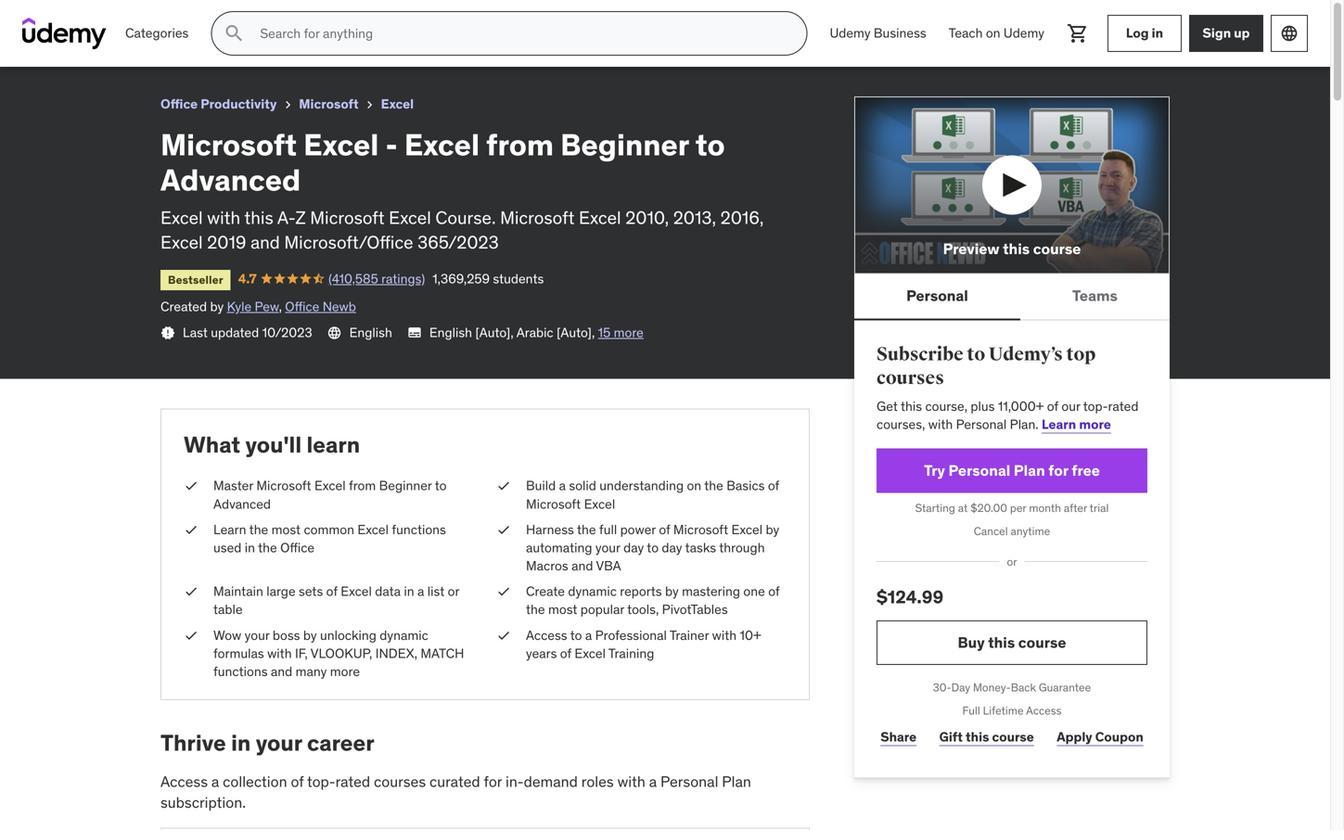 Task type: vqa. For each thing, say whether or not it's contained in the screenshot.
Access a collection of top-rated courses curated for in-demand roles with a Personal Plan subscription.
yes



Task type: describe. For each thing, give the bounding box(es) containing it.
microsoft excel - excel from beginner to advanced
[[15, 8, 370, 27]]

of inside harness the full power of microsoft excel by automating your day to day tasks through macros and vba
[[659, 521, 670, 538]]

0 vertical spatial 4.7
[[93, 32, 111, 49]]

[auto], arabic
[[475, 324, 553, 341]]

personal inside access a collection of top-rated courses curated for in-demand roles with a personal plan subscription.
[[661, 772, 718, 791]]

1 vertical spatial ,
[[592, 324, 595, 341]]

the right used
[[258, 539, 277, 556]]

teach on udemy
[[949, 25, 1045, 41]]

1 horizontal spatial 4.7
[[238, 270, 257, 287]]

table
[[213, 601, 243, 618]]

create dynamic reports by mastering one of the most popular tools, pivottables
[[526, 583, 780, 618]]

functions inside learn the most common excel functions used in the office
[[392, 521, 446, 538]]

from inside master microsoft excel from beginner to advanced
[[349, 477, 376, 494]]

with inside access a collection of top-rated courses curated for in-demand roles with a personal plan subscription.
[[617, 772, 646, 791]]

- for microsoft excel - excel from beginner to advanced excel with this a-z microsoft excel course. microsoft excel 2010, 2013, 2016, excel 2019 and microsoft/office 365/2023
[[385, 126, 398, 163]]

with inside get this course, plus 11,000+ of our top-rated courses, with personal plan.
[[928, 416, 953, 433]]

your inside wow your boss by unlocking dynamic formulas with if, vlookup, index, match functions and many more
[[245, 627, 270, 644]]

try personal plan for free link
[[877, 449, 1147, 493]]

the down master
[[249, 521, 268, 538]]

more inside wow your boss by unlocking dynamic formulas with if, vlookup, index, match functions and many more
[[330, 663, 360, 680]]

0 vertical spatial ratings)
[[186, 32, 229, 49]]

access for access a collection of top-rated courses curated for in-demand roles with a personal plan subscription.
[[160, 772, 208, 791]]

basics
[[727, 477, 765, 494]]

course for preview this course
[[1033, 239, 1081, 258]]

to inside master microsoft excel from beginner to advanced
[[435, 477, 447, 494]]

access for access to a professional trainer with 10+ years of excel training
[[526, 627, 567, 644]]

boss
[[273, 627, 300, 644]]

1 day from the left
[[623, 539, 644, 556]]

excel link
[[381, 93, 414, 116]]

functions inside wow your boss by unlocking dynamic formulas with if, vlookup, index, match functions and many more
[[213, 663, 268, 680]]

15
[[598, 324, 611, 341]]

in inside maintain large sets of excel data in a list or table
[[404, 583, 414, 600]]

in up collection
[[231, 729, 251, 757]]

1 horizontal spatial (410,585 ratings)
[[328, 270, 425, 287]]

career
[[307, 729, 374, 757]]

xsmall image for build
[[496, 477, 511, 495]]

excel right microsoft link
[[381, 96, 414, 112]]

excel left submit search image
[[137, 8, 174, 27]]

dynamic inside create dynamic reports by mastering one of the most popular tools, pivottables
[[568, 583, 617, 600]]

beginner for microsoft excel - excel from beginner to advanced excel with this a-z microsoft excel course. microsoft excel 2010, 2013, 2016, excel 2019 and microsoft/office 365/2023
[[560, 126, 689, 163]]

share
[[881, 728, 917, 745]]

created by kyle pew , office newb
[[160, 298, 356, 315]]

of inside access to a professional trainer with 10+ years of excel training
[[560, 645, 571, 662]]

curated
[[429, 772, 480, 791]]

personal button
[[854, 274, 1020, 318]]

excel down microsoft link
[[304, 126, 379, 163]]

get this course, plus 11,000+ of our top-rated courses, with personal plan.
[[877, 398, 1139, 433]]

advanced for microsoft excel - excel from beginner to advanced excel with this a-z microsoft excel course. microsoft excel 2010, 2013, 2016, excel 2019 and microsoft/office 365/2023
[[160, 162, 301, 199]]

guarantee
[[1039, 681, 1091, 695]]

1 horizontal spatial 1,369,259
[[432, 270, 490, 287]]

xsmall image left microsoft link
[[280, 97, 295, 112]]

1 horizontal spatial for
[[1048, 461, 1068, 480]]

gift
[[939, 728, 963, 745]]

and inside microsoft excel - excel from beginner to advanced excel with this a-z microsoft excel course. microsoft excel 2010, 2013, 2016, excel 2019 and microsoft/office 365/2023
[[251, 231, 280, 253]]

closed captions image
[[407, 325, 422, 340]]

thrive
[[160, 729, 226, 757]]

0 horizontal spatial 1,369,259 students
[[237, 32, 348, 49]]

microsoft link
[[299, 93, 359, 116]]

try personal plan for free
[[924, 461, 1100, 480]]

learn for learn more
[[1042, 416, 1076, 433]]

most inside create dynamic reports by mastering one of the most popular tools, pivottables
[[548, 601, 577, 618]]

used
[[213, 539, 242, 556]]

30-day money-back guarantee full lifetime access
[[933, 681, 1091, 718]]

many
[[296, 663, 327, 680]]

course.
[[435, 206, 496, 229]]

excel down excel link
[[404, 126, 480, 163]]

business
[[874, 25, 926, 41]]

last updated 10/2023
[[183, 324, 312, 341]]

office productivity
[[160, 96, 277, 112]]

log in link
[[1108, 15, 1182, 52]]

one
[[743, 583, 765, 600]]

by inside create dynamic reports by mastering one of the most popular tools, pivottables
[[665, 583, 679, 600]]

0 vertical spatial bestseller
[[22, 35, 78, 49]]

$124.99
[[877, 586, 944, 608]]

0 vertical spatial 1,369,259
[[237, 32, 294, 49]]

xsmall image for wow
[[184, 626, 199, 645]]

of inside create dynamic reports by mastering one of the most popular tools, pivottables
[[768, 583, 780, 600]]

Search for anything text field
[[256, 18, 784, 49]]

dynamic inside wow your boss by unlocking dynamic formulas with if, vlookup, index, match functions and many more
[[380, 627, 428, 644]]

rated inside access a collection of top-rated courses curated for in-demand roles with a personal plan subscription.
[[335, 772, 370, 791]]

macros
[[526, 558, 568, 574]]

by inside wow your boss by unlocking dynamic formulas with if, vlookup, index, match functions and many more
[[303, 627, 317, 644]]

a up subscription.
[[211, 772, 219, 791]]

on inside build a solid understanding on the basics of microsoft excel
[[687, 477, 701, 494]]

anytime
[[1011, 524, 1050, 539]]

sign up
[[1203, 25, 1250, 41]]

for inside access a collection of top-rated courses curated for in-demand roles with a personal plan subscription.
[[484, 772, 502, 791]]

subscribe to udemy's top courses
[[877, 343, 1096, 390]]

learn
[[307, 431, 360, 459]]

excel inside learn the most common excel functions used in the office
[[357, 521, 389, 538]]

1 vertical spatial ratings)
[[381, 270, 425, 287]]

with inside microsoft excel - excel from beginner to advanced excel with this a-z microsoft excel course. microsoft excel 2010, 2013, 2016, excel 2019 and microsoft/office 365/2023
[[207, 206, 240, 229]]

match
[[421, 645, 464, 662]]

a inside access to a professional trainer with 10+ years of excel training
[[585, 627, 592, 644]]

created
[[160, 298, 207, 315]]

of inside maintain large sets of excel data in a list or table
[[326, 583, 338, 600]]

solid
[[569, 477, 596, 494]]

automating
[[526, 539, 592, 556]]

a right roles
[[649, 772, 657, 791]]

excel inside build a solid understanding on the basics of microsoft excel
[[584, 496, 615, 512]]

and inside harness the full power of microsoft excel by automating your day to day tasks through macros and vba
[[572, 558, 593, 574]]

the inside build a solid understanding on the basics of microsoft excel
[[704, 477, 723, 494]]

1 horizontal spatial on
[[986, 25, 1000, 41]]

udemy business
[[830, 25, 926, 41]]

1 horizontal spatial more
[[614, 324, 644, 341]]

wow
[[213, 627, 241, 644]]

excel inside access to a professional trainer with 10+ years of excel training
[[575, 645, 606, 662]]

updated
[[211, 324, 259, 341]]

2 day from the left
[[662, 539, 682, 556]]

or inside maintain large sets of excel data in a list or table
[[448, 583, 459, 600]]

1 vertical spatial students
[[493, 270, 544, 287]]

years
[[526, 645, 557, 662]]

trial
[[1090, 501, 1109, 516]]

choose a language image
[[1280, 24, 1299, 43]]

master microsoft excel from beginner to advanced
[[213, 477, 447, 512]]

english [auto], arabic [auto] , 15 more
[[429, 324, 644, 341]]

full
[[962, 704, 980, 718]]

what you'll learn
[[184, 431, 360, 459]]

plan.
[[1010, 416, 1039, 433]]

excel inside harness the full power of microsoft excel by automating your day to day tasks through macros and vba
[[731, 521, 763, 538]]

per
[[1010, 501, 1026, 516]]

excel inside maintain large sets of excel data in a list or table
[[341, 583, 372, 600]]

in right log
[[1152, 25, 1163, 41]]

vlookup,
[[311, 645, 372, 662]]

tools,
[[627, 601, 659, 618]]

with inside access to a professional trainer with 10+ years of excel training
[[712, 627, 737, 644]]

formulas
[[213, 645, 264, 662]]

categories button
[[114, 11, 200, 56]]

master
[[213, 477, 253, 494]]

money-
[[973, 681, 1011, 695]]

advanced for microsoft excel - excel from beginner to advanced
[[300, 8, 370, 27]]

from for microsoft excel - excel from beginner to advanced
[[178, 8, 212, 27]]

teams
[[1072, 286, 1118, 305]]

0 vertical spatial (410,585
[[133, 32, 182, 49]]

maintain large sets of excel data in a list or table
[[213, 583, 459, 618]]

microsoft inside build a solid understanding on the basics of microsoft excel
[[526, 496, 581, 512]]

udemy business link
[[819, 11, 938, 56]]

reports
[[620, 583, 662, 600]]

pew
[[255, 298, 279, 315]]

thrive in your career
[[160, 729, 374, 757]]

buy this course button
[[877, 621, 1147, 665]]

categories
[[125, 25, 189, 41]]

1 vertical spatial bestseller
[[168, 273, 223, 287]]

sign
[[1203, 25, 1231, 41]]

get
[[877, 398, 898, 415]]

of inside get this course, plus 11,000+ of our top-rated courses, with personal plan.
[[1047, 398, 1058, 415]]

sign up link
[[1189, 15, 1263, 52]]

apply coupon button
[[1053, 719, 1147, 756]]

0 vertical spatial students
[[297, 32, 348, 49]]

at
[[958, 501, 968, 516]]

sets
[[299, 583, 323, 600]]

advanced inside master microsoft excel from beginner to advanced
[[213, 496, 271, 512]]

personal inside button
[[906, 286, 968, 305]]

- for microsoft excel - excel from beginner to advanced
[[127, 8, 133, 27]]

a inside build a solid understanding on the basics of microsoft excel
[[559, 477, 566, 494]]

courses,
[[877, 416, 925, 433]]

data
[[375, 583, 401, 600]]

course,
[[925, 398, 968, 415]]

excel left 2019
[[160, 231, 203, 253]]

pivottables
[[662, 601, 728, 618]]

excel up created
[[160, 206, 203, 229]]

harness
[[526, 521, 574, 538]]

top
[[1066, 343, 1096, 366]]

tab list containing personal
[[854, 274, 1170, 320]]

if,
[[295, 645, 308, 662]]

vba
[[596, 558, 621, 574]]

excel inside master microsoft excel from beginner to advanced
[[314, 477, 346, 494]]

0 vertical spatial (410,585 ratings)
[[133, 32, 229, 49]]



Task type: locate. For each thing, give the bounding box(es) containing it.
(410,585
[[133, 32, 182, 49], [328, 270, 378, 287]]

up
[[1234, 25, 1250, 41]]

in right data
[[404, 583, 414, 600]]

course up teams
[[1033, 239, 1081, 258]]

0 vertical spatial for
[[1048, 461, 1068, 480]]

2 horizontal spatial from
[[486, 126, 554, 163]]

from for microsoft excel - excel from beginner to advanced excel with this a-z microsoft excel course. microsoft excel 2010, 2013, 2016, excel 2019 and microsoft/office 365/2023
[[486, 126, 554, 163]]

with left 10+
[[712, 627, 737, 644]]

1 vertical spatial (410,585 ratings)
[[328, 270, 425, 287]]

2 vertical spatial beginner
[[379, 477, 432, 494]]

1 horizontal spatial learn
[[1042, 416, 1076, 433]]

1,369,259 down 365/2023
[[432, 270, 490, 287]]

beginner for microsoft excel - excel from beginner to advanced
[[215, 8, 279, 27]]

office productivity link
[[160, 93, 277, 116]]

to inside harness the full power of microsoft excel by automating your day to day tasks through macros and vba
[[647, 539, 659, 556]]

plan inside access a collection of top-rated courses curated for in-demand roles with a personal plan subscription.
[[722, 772, 751, 791]]

z
[[295, 206, 306, 229]]

0 vertical spatial and
[[251, 231, 280, 253]]

1 horizontal spatial dynamic
[[568, 583, 617, 600]]

1 vertical spatial 1,369,259
[[432, 270, 490, 287]]

coupon
[[1095, 728, 1144, 745]]

by
[[210, 298, 224, 315], [766, 521, 779, 538], [665, 583, 679, 600], [303, 627, 317, 644]]

english right course language icon
[[349, 324, 392, 341]]

personal inside get this course, plus 11,000+ of our top-rated courses, with personal plan.
[[956, 416, 1007, 433]]

access inside 30-day money-back guarantee full lifetime access
[[1026, 704, 1062, 718]]

xsmall image for master
[[184, 477, 199, 495]]

of right collection
[[291, 772, 304, 791]]

and down a-
[[251, 231, 280, 253]]

- down excel link
[[385, 126, 398, 163]]

the inside harness the full power of microsoft excel by automating your day to day tasks through macros and vba
[[577, 521, 596, 538]]

1 horizontal spatial -
[[385, 126, 398, 163]]

or right list at the bottom of the page
[[448, 583, 459, 600]]

and left the vba
[[572, 558, 593, 574]]

rated down career
[[335, 772, 370, 791]]

log in
[[1126, 25, 1163, 41]]

bestseller
[[22, 35, 78, 49], [168, 273, 223, 287]]

course for buy this course
[[1018, 633, 1066, 652]]

thrive in your career element
[[160, 729, 810, 830]]

udemy left business
[[830, 25, 871, 41]]

preview this course
[[943, 239, 1081, 258]]

learn the most common excel functions used in the office
[[213, 521, 446, 556]]

learn inside learn the most common excel functions used in the office
[[213, 521, 246, 538]]

from inside microsoft excel - excel from beginner to advanced excel with this a-z microsoft excel course. microsoft excel 2010, 2013, 2016, excel 2019 and microsoft/office 365/2023
[[486, 126, 554, 163]]

newb
[[323, 298, 356, 315]]

- inside microsoft excel - excel from beginner to advanced excel with this a-z microsoft excel course. microsoft excel 2010, 2013, 2016, excel 2019 and microsoft/office 365/2023
[[385, 126, 398, 163]]

1 vertical spatial -
[[385, 126, 398, 163]]

learn up used
[[213, 521, 246, 538]]

beginner
[[215, 8, 279, 27], [560, 126, 689, 163], [379, 477, 432, 494]]

most down create
[[548, 601, 577, 618]]

1,369,259 up productivity
[[237, 32, 294, 49]]

1,369,259
[[237, 32, 294, 49], [432, 270, 490, 287]]

beginner inside master microsoft excel from beginner to advanced
[[379, 477, 432, 494]]

your down full
[[595, 539, 620, 556]]

ratings) down microsoft excel - excel from beginner to advanced
[[186, 32, 229, 49]]

0 vertical spatial or
[[1007, 555, 1017, 569]]

1,369,259 students down 365/2023
[[432, 270, 544, 287]]

office inside learn the most common excel functions used in the office
[[280, 539, 315, 556]]

[auto]
[[557, 324, 592, 341]]

(410,585 ratings) down microsoft/office
[[328, 270, 425, 287]]

30-
[[933, 681, 951, 695]]

1,369,259 students up microsoft link
[[237, 32, 348, 49]]

0 horizontal spatial most
[[271, 521, 301, 538]]

try
[[924, 461, 945, 480]]

course language image
[[327, 325, 342, 340]]

plan
[[1014, 461, 1045, 480], [722, 772, 751, 791]]

0 horizontal spatial dynamic
[[380, 627, 428, 644]]

of inside access a collection of top-rated courses curated for in-demand roles with a personal plan subscription.
[[291, 772, 304, 791]]

1 vertical spatial for
[[484, 772, 502, 791]]

0 horizontal spatial udemy
[[830, 25, 871, 41]]

from left submit search image
[[178, 8, 212, 27]]

0 horizontal spatial ,
[[279, 298, 282, 315]]

0 vertical spatial courses
[[877, 367, 944, 390]]

1 vertical spatial (410,585
[[328, 270, 378, 287]]

excel left the categories
[[86, 8, 124, 27]]

0 horizontal spatial ratings)
[[186, 32, 229, 49]]

0 vertical spatial your
[[595, 539, 620, 556]]

cancel
[[974, 524, 1008, 539]]

1 horizontal spatial beginner
[[379, 477, 432, 494]]

0 horizontal spatial from
[[178, 8, 212, 27]]

beginner up productivity
[[215, 8, 279, 27]]

-
[[127, 8, 133, 27], [385, 126, 398, 163]]

2019
[[207, 231, 246, 253]]

wow your boss by unlocking dynamic formulas with if, vlookup, index, match functions and many more
[[213, 627, 464, 680]]

this inside button
[[1003, 239, 1030, 258]]

the left the "basics" at the right of the page
[[704, 477, 723, 494]]

this right buy
[[988, 633, 1015, 652]]

excel
[[86, 8, 124, 27], [137, 8, 174, 27], [381, 96, 414, 112], [304, 126, 379, 163], [404, 126, 480, 163], [160, 206, 203, 229], [389, 206, 431, 229], [579, 206, 621, 229], [160, 231, 203, 253], [314, 477, 346, 494], [584, 496, 615, 512], [357, 521, 389, 538], [731, 521, 763, 538], [341, 583, 372, 600], [575, 645, 606, 662]]

excel up 365/2023
[[389, 206, 431, 229]]

shopping cart with 0 items image
[[1067, 22, 1089, 45]]

to inside subscribe to udemy's top courses
[[967, 343, 985, 366]]

day down power
[[623, 539, 644, 556]]

2 vertical spatial more
[[330, 663, 360, 680]]

xsmall image for harness
[[496, 521, 511, 539]]

1 horizontal spatial access
[[526, 627, 567, 644]]

lifetime
[[983, 704, 1024, 718]]

and inside wow your boss by unlocking dynamic formulas with if, vlookup, index, match functions and many more
[[271, 663, 292, 680]]

0 horizontal spatial on
[[687, 477, 701, 494]]

most left common
[[271, 521, 301, 538]]

access
[[526, 627, 567, 644], [1026, 704, 1062, 718], [160, 772, 208, 791]]

1 vertical spatial from
[[486, 126, 554, 163]]

to inside microsoft excel - excel from beginner to advanced excel with this a-z microsoft excel course. microsoft excel 2010, 2013, 2016, excel 2019 and microsoft/office 365/2023
[[696, 126, 725, 163]]

subscribe
[[877, 343, 964, 366]]

collection
[[223, 772, 287, 791]]

gift this course link
[[935, 719, 1038, 756]]

kyle pew link
[[227, 298, 279, 315]]

1 horizontal spatial top-
[[1083, 398, 1108, 415]]

courses inside access a collection of top-rated courses curated for in-demand roles with a personal plan subscription.
[[374, 772, 426, 791]]

plan inside try personal plan for free link
[[1014, 461, 1045, 480]]

2 vertical spatial from
[[349, 477, 376, 494]]

advanced inside microsoft excel - excel from beginner to advanced excel with this a-z microsoft excel course. microsoft excel 2010, 2013, 2016, excel 2019 and microsoft/office 365/2023
[[160, 162, 301, 199]]

of inside build a solid understanding on the basics of microsoft excel
[[768, 477, 779, 494]]

log
[[1126, 25, 1149, 41]]

0 vertical spatial on
[[986, 25, 1000, 41]]

2 vertical spatial and
[[271, 663, 292, 680]]

with inside wow your boss by unlocking dynamic formulas with if, vlookup, index, match functions and many more
[[267, 645, 292, 662]]

10/2023
[[262, 324, 312, 341]]

1 vertical spatial 1,369,259 students
[[432, 270, 544, 287]]

your inside harness the full power of microsoft excel by automating your day to day tasks through macros and vba
[[595, 539, 620, 556]]

0 horizontal spatial english
[[349, 324, 392, 341]]

beginner up "2010,"
[[560, 126, 689, 163]]

the left full
[[577, 521, 596, 538]]

0 horizontal spatial for
[[484, 772, 502, 791]]

xsmall image
[[280, 97, 295, 112], [362, 97, 377, 112], [184, 583, 199, 601], [496, 583, 511, 601]]

0 horizontal spatial rated
[[335, 772, 370, 791]]

in right used
[[245, 539, 255, 556]]

udemy inside udemy business link
[[830, 25, 871, 41]]

productivity
[[201, 96, 277, 112]]

course down lifetime
[[992, 728, 1034, 745]]

on right teach
[[986, 25, 1000, 41]]

0 horizontal spatial functions
[[213, 663, 268, 680]]

1 horizontal spatial plan
[[1014, 461, 1045, 480]]

professional
[[595, 627, 667, 644]]

advanced up microsoft link
[[300, 8, 370, 27]]

learn down the our
[[1042, 416, 1076, 433]]

access inside access to a professional trainer with 10+ years of excel training
[[526, 627, 567, 644]]

tasks
[[685, 539, 716, 556]]

rated
[[1108, 398, 1139, 415], [335, 772, 370, 791]]

course for gift this course
[[992, 728, 1034, 745]]

top- down career
[[307, 772, 335, 791]]

0 vertical spatial top-
[[1083, 398, 1108, 415]]

to inside access to a professional trainer with 10+ years of excel training
[[570, 627, 582, 644]]

0 horizontal spatial (410,585 ratings)
[[133, 32, 229, 49]]

teams button
[[1020, 274, 1170, 318]]

access down back
[[1026, 704, 1062, 718]]

last
[[183, 324, 208, 341]]

0 horizontal spatial bestseller
[[22, 35, 78, 49]]

courses left curated
[[374, 772, 426, 791]]

office newb link
[[285, 298, 356, 315]]

1 vertical spatial dynamic
[[380, 627, 428, 644]]

office up 10/2023
[[285, 298, 319, 315]]

most inside learn the most common excel functions used in the office
[[271, 521, 301, 538]]

top- inside access a collection of top-rated courses curated for in-demand roles with a personal plan subscription.
[[307, 772, 335, 791]]

popular
[[581, 601, 624, 618]]

1 horizontal spatial most
[[548, 601, 577, 618]]

1 udemy from the left
[[830, 25, 871, 41]]

english
[[349, 324, 392, 341], [429, 324, 472, 341]]

dynamic
[[568, 583, 617, 600], [380, 627, 428, 644]]

4.7 left categories dropdown button
[[93, 32, 111, 49]]

0 vertical spatial plan
[[1014, 461, 1045, 480]]

0 horizontal spatial or
[[448, 583, 459, 600]]

this right the preview
[[1003, 239, 1030, 258]]

excel left data
[[341, 583, 372, 600]]

dynamic up index, at the left
[[380, 627, 428, 644]]

of right sets at the left bottom
[[326, 583, 338, 600]]

day left tasks
[[662, 539, 682, 556]]

of right power
[[659, 521, 670, 538]]

xsmall image
[[160, 325, 175, 340], [184, 477, 199, 495], [496, 477, 511, 495], [184, 521, 199, 539], [496, 521, 511, 539], [184, 626, 199, 645], [496, 626, 511, 645]]

beginner inside microsoft excel - excel from beginner to advanced excel with this a-z microsoft excel course. microsoft excel 2010, 2013, 2016, excel 2019 and microsoft/office 365/2023
[[560, 126, 689, 163]]

access inside access a collection of top-rated courses curated for in-demand roles with a personal plan subscription.
[[160, 772, 208, 791]]

1 horizontal spatial ,
[[592, 324, 595, 341]]

of right one
[[768, 583, 780, 600]]

top- inside get this course, plus 11,000+ of our top-rated courses, with personal plan.
[[1083, 398, 1108, 415]]

back
[[1011, 681, 1036, 695]]

2 english from the left
[[429, 324, 472, 341]]

1 vertical spatial more
[[1079, 416, 1111, 433]]

1 horizontal spatial or
[[1007, 555, 1017, 569]]

1 horizontal spatial bestseller
[[168, 273, 223, 287]]

this inside button
[[988, 633, 1015, 652]]

1 horizontal spatial rated
[[1108, 398, 1139, 415]]

1 vertical spatial office
[[285, 298, 319, 315]]

1 english from the left
[[349, 324, 392, 341]]

(410,585 up "newb"
[[328, 270, 378, 287]]

excel down learn
[[314, 477, 346, 494]]

1 vertical spatial your
[[245, 627, 270, 644]]

students up '[auto], arabic'
[[493, 270, 544, 287]]

0 horizontal spatial more
[[330, 663, 360, 680]]

courses inside subscribe to udemy's top courses
[[877, 367, 944, 390]]

a inside maintain large sets of excel data in a list or table
[[417, 583, 424, 600]]

0 horizontal spatial day
[[623, 539, 644, 556]]

,
[[279, 298, 282, 315], [592, 324, 595, 341]]

month
[[1029, 501, 1061, 516]]

microsoft inside master microsoft excel from beginner to advanced
[[256, 477, 311, 494]]

excel down solid
[[584, 496, 615, 512]]

excel left "2010,"
[[579, 206, 621, 229]]

and left many
[[271, 663, 292, 680]]

2 vertical spatial access
[[160, 772, 208, 791]]

in inside learn the most common excel functions used in the office
[[245, 539, 255, 556]]

your up collection
[[256, 729, 302, 757]]

this
[[244, 206, 273, 229], [1003, 239, 1030, 258], [901, 398, 922, 415], [988, 633, 1015, 652], [966, 728, 989, 745]]

learn for learn the most common excel functions used in the office
[[213, 521, 246, 538]]

(410,585 down microsoft excel - excel from beginner to advanced
[[133, 32, 182, 49]]

0 vertical spatial more
[[614, 324, 644, 341]]

xsmall image left excel link
[[362, 97, 377, 112]]

buy
[[958, 633, 985, 652]]

1 vertical spatial course
[[1018, 633, 1066, 652]]

udemy's
[[989, 343, 1063, 366]]

excel up the through on the bottom right of page
[[731, 521, 763, 538]]

0 horizontal spatial learn
[[213, 521, 246, 538]]

xsmall image for access
[[496, 626, 511, 645]]

course up back
[[1018, 633, 1066, 652]]

0 vertical spatial advanced
[[300, 8, 370, 27]]

1 horizontal spatial ratings)
[[381, 270, 425, 287]]

access to a professional trainer with 10+ years of excel training
[[526, 627, 761, 662]]

1 vertical spatial functions
[[213, 663, 268, 680]]

1 vertical spatial rated
[[335, 772, 370, 791]]

this inside get this course, plus 11,000+ of our top-rated courses, with personal plan.
[[901, 398, 922, 415]]

0 vertical spatial rated
[[1108, 398, 1139, 415]]

0 vertical spatial from
[[178, 8, 212, 27]]

2 udemy from the left
[[1004, 25, 1045, 41]]

this inside microsoft excel - excel from beginner to advanced excel with this a-z microsoft excel course. microsoft excel 2010, 2013, 2016, excel 2019 and microsoft/office 365/2023
[[244, 206, 273, 229]]

advanced down master
[[213, 496, 271, 512]]

from down learn
[[349, 477, 376, 494]]

xsmall image left maintain on the left of the page
[[184, 583, 199, 601]]

personal up $20.00 at the right bottom of page
[[949, 461, 1010, 480]]

build a solid understanding on the basics of microsoft excel
[[526, 477, 779, 512]]

of right the "basics" at the right of the page
[[768, 477, 779, 494]]

kyle
[[227, 298, 252, 315]]

this for gift
[[966, 728, 989, 745]]

by inside harness the full power of microsoft excel by automating your day to day tasks through macros and vba
[[766, 521, 779, 538]]

our
[[1062, 398, 1080, 415]]

roles
[[581, 772, 614, 791]]

a
[[559, 477, 566, 494], [417, 583, 424, 600], [585, 627, 592, 644], [211, 772, 219, 791], [649, 772, 657, 791]]

0 horizontal spatial 4.7
[[93, 32, 111, 49]]

2 horizontal spatial more
[[1079, 416, 1111, 433]]

personal down the preview
[[906, 286, 968, 305]]

0 horizontal spatial courses
[[374, 772, 426, 791]]

your inside thrive in your career element
[[256, 729, 302, 757]]

1 horizontal spatial from
[[349, 477, 376, 494]]

students up microsoft link
[[297, 32, 348, 49]]

english right the closed captions icon
[[429, 324, 472, 341]]

xsmall image for last
[[160, 325, 175, 340]]

office left productivity
[[160, 96, 198, 112]]

this right gift
[[966, 728, 989, 745]]

365/2023
[[418, 231, 499, 253]]

1 horizontal spatial english
[[429, 324, 472, 341]]

teach
[[949, 25, 983, 41]]

(410,585 ratings) down microsoft excel - excel from beginner to advanced
[[133, 32, 229, 49]]

xsmall image for learn
[[184, 521, 199, 539]]

xsmall image left create
[[496, 583, 511, 601]]

1 vertical spatial learn
[[213, 521, 246, 538]]

0 horizontal spatial plan
[[722, 772, 751, 791]]

0 horizontal spatial students
[[297, 32, 348, 49]]

1 vertical spatial plan
[[722, 772, 751, 791]]

the inside create dynamic reports by mastering one of the most popular tools, pivottables
[[526, 601, 545, 618]]

course inside button
[[1033, 239, 1081, 258]]

udemy image
[[22, 18, 107, 49]]

a left solid
[[559, 477, 566, 494]]

0 vertical spatial dynamic
[[568, 583, 617, 600]]

of
[[1047, 398, 1058, 415], [768, 477, 779, 494], [659, 521, 670, 538], [326, 583, 338, 600], [768, 583, 780, 600], [560, 645, 571, 662], [291, 772, 304, 791]]

with down boss
[[267, 645, 292, 662]]

personal down plus at the right of page
[[956, 416, 1007, 433]]

0 horizontal spatial top-
[[307, 772, 335, 791]]

english for english [auto], arabic [auto] , 15 more
[[429, 324, 472, 341]]

starting
[[915, 501, 955, 516]]

2 vertical spatial your
[[256, 729, 302, 757]]

0 vertical spatial office
[[160, 96, 198, 112]]

or down anytime
[[1007, 555, 1017, 569]]

this for preview
[[1003, 239, 1030, 258]]

english for english
[[349, 324, 392, 341]]

a-
[[277, 206, 295, 229]]

index,
[[375, 645, 417, 662]]

tab list
[[854, 274, 1170, 320]]

course inside button
[[1018, 633, 1066, 652]]

1 vertical spatial top-
[[307, 772, 335, 791]]

rated inside get this course, plus 11,000+ of our top-rated courses, with personal plan.
[[1108, 398, 1139, 415]]

this for get
[[901, 398, 922, 415]]

dynamic up popular
[[568, 583, 617, 600]]

free
[[1072, 461, 1100, 480]]

2 horizontal spatial beginner
[[560, 126, 689, 163]]

beginner up learn the most common excel functions used in the office
[[379, 477, 432, 494]]

on left the "basics" at the right of the page
[[687, 477, 701, 494]]

top-
[[1083, 398, 1108, 415], [307, 772, 335, 791]]

1 horizontal spatial functions
[[392, 521, 446, 538]]

functions down formulas
[[213, 663, 268, 680]]

this up courses,
[[901, 398, 922, 415]]

this left a-
[[244, 206, 273, 229]]

1 horizontal spatial students
[[493, 270, 544, 287]]

your up formulas
[[245, 627, 270, 644]]

microsoft excel - excel from beginner to advanced excel with this a-z microsoft excel course. microsoft excel 2010, 2013, 2016, excel 2019 and microsoft/office 365/2023
[[160, 126, 764, 253]]

0 horizontal spatial -
[[127, 8, 133, 27]]

with down course,
[[928, 416, 953, 433]]

ratings) up the closed captions icon
[[381, 270, 425, 287]]

for left free
[[1048, 461, 1068, 480]]

2 horizontal spatial access
[[1026, 704, 1062, 718]]

0 vertical spatial ,
[[279, 298, 282, 315]]

the down create
[[526, 601, 545, 618]]

create
[[526, 583, 565, 600]]

learn more
[[1042, 416, 1111, 433]]

, left the 15
[[592, 324, 595, 341]]

apply
[[1057, 728, 1092, 745]]

microsoft/office
[[284, 231, 413, 253]]

udemy inside the teach on udemy link
[[1004, 25, 1045, 41]]

microsoft inside harness the full power of microsoft excel by automating your day to day tasks through macros and vba
[[673, 521, 728, 538]]

in
[[1152, 25, 1163, 41], [245, 539, 255, 556], [404, 583, 414, 600], [231, 729, 251, 757]]

0 vertical spatial functions
[[392, 521, 446, 538]]

- right udemy image
[[127, 8, 133, 27]]

microsoft
[[15, 8, 83, 27], [299, 96, 359, 112], [160, 126, 297, 163], [310, 206, 385, 229], [500, 206, 575, 229], [256, 477, 311, 494], [526, 496, 581, 512], [673, 521, 728, 538]]

courses down subscribe
[[877, 367, 944, 390]]

harness the full power of microsoft excel by automating your day to day tasks through macros and vba
[[526, 521, 779, 574]]

build
[[526, 477, 556, 494]]

1 horizontal spatial udemy
[[1004, 25, 1045, 41]]

this for buy
[[988, 633, 1015, 652]]

0 vertical spatial most
[[271, 521, 301, 538]]

1 horizontal spatial courses
[[877, 367, 944, 390]]

teach on udemy link
[[938, 11, 1056, 56]]

udemy left shopping cart with 0 items icon
[[1004, 25, 1045, 41]]

10+
[[740, 627, 761, 644]]

rated up learn more
[[1108, 398, 1139, 415]]

submit search image
[[223, 22, 245, 45]]

1 vertical spatial and
[[572, 558, 593, 574]]

gift this course
[[939, 728, 1034, 745]]

top- right the our
[[1083, 398, 1108, 415]]

(410,585 ratings)
[[133, 32, 229, 49], [328, 270, 425, 287]]

mastering
[[682, 583, 740, 600]]

1 horizontal spatial 1,369,259 students
[[432, 270, 544, 287]]



